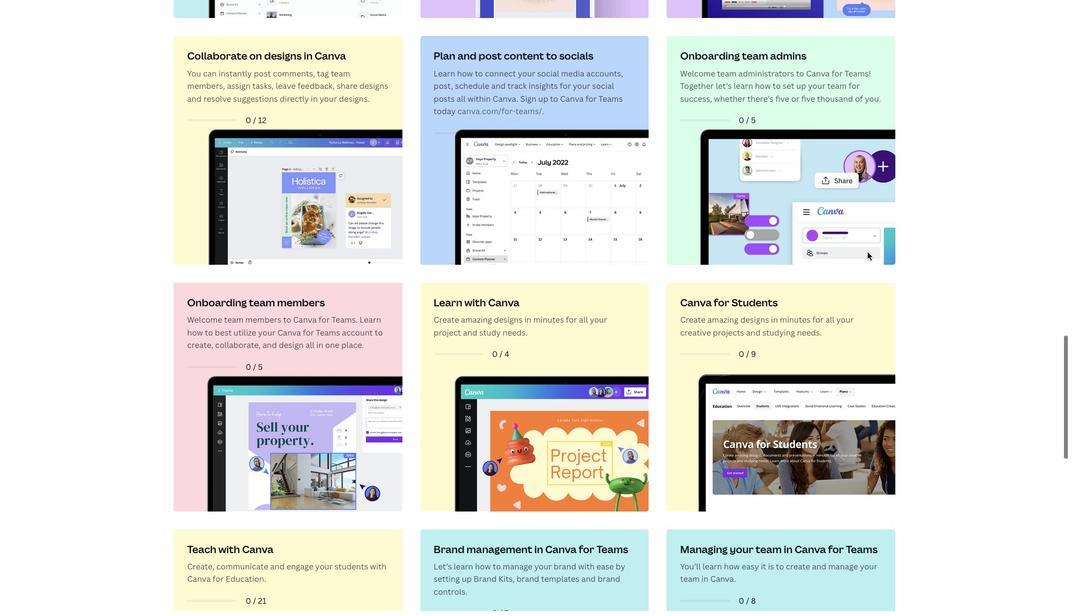 Task type: vqa. For each thing, say whether or not it's contained in the screenshot.


Task type: locate. For each thing, give the bounding box(es) containing it.
feedback,
[[298, 81, 335, 91]]

0 vertical spatial social
[[538, 68, 560, 79]]

success,
[[681, 93, 713, 104]]

0 horizontal spatial 9
[[505, 127, 510, 138]]

9 for plan and post content to socials
[[505, 127, 510, 138]]

up inside learn how to connect your social media accounts, post, schedule and track insights for your social posts all within canva. sign up to canva for teams today
[[539, 93, 549, 104]]

up right set
[[797, 81, 807, 91]]

whether
[[714, 93, 746, 104]]

canva. inside managing your team in canva for teams you'll learn how easy it is to create and manage your team in canva.
[[711, 574, 737, 585]]

1 vertical spatial learn
[[434, 296, 463, 309]]

needs. inside canva for students create amazing designs in minutes for all your creative projects and studying needs.
[[797, 327, 822, 338]]

/ for collaborate on designs in canva
[[253, 115, 256, 125]]

1 create from the left
[[434, 315, 459, 325]]

1 vertical spatial 0 / 9
[[739, 349, 757, 360]]

managing your team in canva for teams you'll learn how easy it is to create and manage your team in canva.
[[681, 543, 878, 585]]

0 for canva for students
[[739, 349, 745, 360]]

learn inside learn how to connect your social media accounts, post, schedule and track insights for your social posts all within canva. sign up to canva for teams today
[[434, 68, 456, 79]]

designs up the "comments," at the left top
[[264, 49, 302, 63]]

members,
[[187, 81, 225, 91]]

designs up study
[[494, 315, 523, 325]]

0 vertical spatial 0 / 9
[[492, 127, 510, 138]]

0 / 5 down there's
[[739, 115, 756, 125]]

canva.
[[493, 93, 519, 104], [711, 574, 737, 585]]

comments,
[[273, 68, 315, 79]]

9 down canva.com/for-teams/ .
[[505, 127, 510, 138]]

with left ease
[[579, 561, 595, 572]]

9 for canva for students
[[752, 349, 757, 360]]

0 vertical spatial 9
[[505, 127, 510, 138]]

you
[[187, 68, 201, 79]]

0 vertical spatial canva.
[[493, 93, 519, 104]]

how
[[457, 68, 473, 79], [755, 81, 771, 91], [187, 327, 203, 338], [475, 561, 491, 572], [724, 561, 740, 572]]

1 horizontal spatial 0 / 9
[[739, 349, 757, 360]]

members up utilize
[[246, 315, 281, 325]]

learn up project
[[434, 296, 463, 309]]

1 amazing from the left
[[461, 315, 492, 325]]

1 horizontal spatial minutes
[[780, 315, 811, 325]]

0 horizontal spatial brand
[[434, 543, 465, 556]]

media
[[561, 68, 585, 79]]

0 vertical spatial 5
[[752, 115, 756, 125]]

onboarding up best
[[187, 296, 247, 309]]

learn
[[434, 68, 456, 79], [434, 296, 463, 309], [360, 315, 381, 325]]

leave
[[276, 81, 296, 91]]

your
[[518, 68, 536, 79], [573, 81, 591, 91], [809, 81, 826, 91], [320, 93, 337, 104], [590, 315, 608, 325], [837, 315, 854, 325], [258, 327, 276, 338], [730, 543, 754, 556], [315, 561, 333, 572], [535, 561, 552, 572], [860, 561, 878, 572]]

your inside the collaborate on designs in canva you can instantly post comments, tag team members, assign tasks, leave feedback, share designs and resolve suggestions directly in your designs.
[[320, 93, 337, 104]]

0 vertical spatial post
[[479, 49, 502, 63]]

1 horizontal spatial social
[[593, 81, 614, 91]]

team up best
[[224, 315, 244, 325]]

how inside learn how to connect your social media accounts, post, schedule and track insights for your social posts all within canva. sign up to canva for teams today
[[457, 68, 473, 79]]

onboarding up together
[[681, 49, 740, 63]]

in inside learn with canva create amazing designs in minutes for all your project and study needs.
[[525, 315, 532, 325]]

1 horizontal spatial welcome
[[681, 68, 716, 79]]

five right or
[[802, 93, 816, 104]]

canva inside managing your team in canva for teams you'll learn how easy it is to create and manage your team in canva.
[[795, 543, 827, 556]]

to right is
[[776, 561, 785, 572]]

manage
[[503, 561, 533, 572], [829, 561, 859, 572]]

teams inside managing your team in canva for teams you'll learn how easy it is to create and manage your team in canva.
[[846, 543, 878, 556]]

0 horizontal spatial learn
[[454, 561, 473, 572]]

minutes inside canva for students create amazing designs in minutes for all your creative projects and studying needs.
[[780, 315, 811, 325]]

1 vertical spatial brand
[[474, 574, 497, 585]]

1 horizontal spatial 0 / 5
[[739, 115, 756, 125]]

project
[[434, 327, 461, 338]]

how up create,
[[187, 327, 203, 338]]

1 horizontal spatial create
[[681, 315, 706, 325]]

admins
[[771, 49, 807, 63]]

welcome inside 'onboarding team members welcome team members to canva for teams. learn how to best utilize your canva for teams account to create, collaborate, and design all in one place.'
[[187, 315, 222, 325]]

1 vertical spatial welcome
[[187, 315, 222, 325]]

needs. inside learn with canva create amazing designs in minutes for all your project and study needs.
[[503, 327, 528, 338]]

0 horizontal spatial five
[[776, 93, 790, 104]]

canva inside learn how to connect your social media accounts, post, schedule and track insights for your social posts all within canva. sign up to canva for teams today
[[560, 93, 584, 104]]

students
[[732, 296, 778, 309]]

designs down students
[[741, 315, 770, 325]]

0 horizontal spatial canva.
[[493, 93, 519, 104]]

five
[[776, 93, 790, 104], [802, 93, 816, 104]]

canva. up canva.com/for-teams/ .
[[493, 93, 519, 104]]

to down admins
[[797, 68, 805, 79]]

/ down collaborate,
[[253, 361, 256, 372]]

and down members,
[[187, 93, 202, 104]]

and left engage on the bottom of page
[[270, 561, 285, 572]]

studying
[[763, 327, 796, 338]]

members up 'design'
[[277, 296, 325, 309]]

/ left '8'
[[747, 596, 750, 606]]

up inside onboarding team admins welcome team administrators to canva for teams! together let's learn how to set up your team for success, whether there's five or five thousand of you.
[[797, 81, 807, 91]]

1 vertical spatial canva.
[[711, 574, 737, 585]]

design
[[279, 340, 304, 351]]

0 horizontal spatial social
[[538, 68, 560, 79]]

in inside canva for students create amazing designs in minutes for all your creative projects and studying needs.
[[772, 315, 778, 325]]

your inside teach with canva create, communicate and engage your students with canva for education.
[[315, 561, 333, 572]]

2 create from the left
[[681, 315, 706, 325]]

needs. right studying
[[797, 327, 822, 338]]

learn right 'let's'
[[454, 561, 473, 572]]

and left 'design'
[[263, 340, 277, 351]]

five left or
[[776, 93, 790, 104]]

1 horizontal spatial manage
[[829, 561, 859, 572]]

and inside managing your team in canva for teams you'll learn how easy it is to create and manage your team in canva.
[[813, 561, 827, 572]]

0 / 9 for plan and post content to socials
[[492, 127, 510, 138]]

1 horizontal spatial 5
[[752, 115, 756, 125]]

0 vertical spatial welcome
[[681, 68, 716, 79]]

1 horizontal spatial up
[[539, 93, 549, 104]]

learn
[[734, 81, 754, 91], [454, 561, 473, 572], [703, 561, 722, 572]]

/ left "21"
[[253, 596, 256, 606]]

to up "kits,"
[[493, 561, 501, 572]]

onboarding inside onboarding team admins welcome team administrators to canva for teams! together let's learn how to set up your team for success, whether there's five or five thousand of you.
[[681, 49, 740, 63]]

/ down canva.com/for-teams/ .
[[500, 127, 503, 138]]

2 amazing from the left
[[708, 315, 739, 325]]

to
[[546, 49, 558, 63], [475, 68, 483, 79], [797, 68, 805, 79], [773, 81, 781, 91], [550, 93, 559, 104], [283, 315, 291, 325], [205, 327, 213, 338], [375, 327, 383, 338], [493, 561, 501, 572], [776, 561, 785, 572]]

how down management
[[475, 561, 491, 572]]

how up there's
[[755, 81, 771, 91]]

/ left 12
[[253, 115, 256, 125]]

1 horizontal spatial canva.
[[711, 574, 737, 585]]

1 horizontal spatial onboarding
[[681, 49, 740, 63]]

1 needs. from the left
[[503, 327, 528, 338]]

2 vertical spatial up
[[462, 574, 472, 585]]

all
[[457, 93, 466, 104], [579, 315, 588, 325], [826, 315, 835, 325], [306, 340, 315, 351]]

canva for students create amazing designs in minutes for all your creative projects and studying needs.
[[681, 296, 854, 338]]

5 for admins
[[752, 115, 756, 125]]

canva. inside learn how to connect your social media accounts, post, schedule and track insights for your social posts all within canva. sign up to canva for teams today
[[493, 93, 519, 104]]

brand
[[434, 543, 465, 556], [474, 574, 497, 585]]

manage up "kits,"
[[503, 561, 533, 572]]

0 / 5 for admins
[[739, 115, 756, 125]]

canva inside the collaborate on designs in canva you can instantly post comments, tag team members, assign tasks, leave feedback, share designs and resolve suggestions directly in your designs.
[[315, 49, 346, 63]]

welcome
[[681, 68, 716, 79], [187, 315, 222, 325]]

and down connect
[[492, 81, 506, 91]]

needs. up the 4
[[503, 327, 528, 338]]

0 horizontal spatial needs.
[[503, 327, 528, 338]]

1 vertical spatial 9
[[752, 349, 757, 360]]

0 left "21"
[[246, 596, 251, 606]]

0 down "canva.com/for-teams/" link
[[492, 127, 498, 138]]

and inside teach with canva create, communicate and engage your students with canva for education.
[[270, 561, 285, 572]]

and inside brand management in canva for teams let's learn how to manage your brand with ease by setting up brand kits, brand templates and brand controls.
[[582, 574, 596, 585]]

and right create
[[813, 561, 827, 572]]

team up thousand on the top
[[828, 81, 847, 91]]

learn how to connect your social media accounts, post, schedule and track insights for your social posts all within canva. sign up to canva for teams today
[[434, 68, 624, 116]]

learn inside learn with canva create amazing designs in minutes for all your project and study needs.
[[434, 296, 463, 309]]

social
[[538, 68, 560, 79], [593, 81, 614, 91]]

0 horizontal spatial 5
[[258, 361, 263, 372]]

and right projects
[[747, 327, 761, 338]]

team down you'll
[[681, 574, 700, 585]]

1 vertical spatial up
[[539, 93, 549, 104]]

create inside canva for students create amazing designs in minutes for all your creative projects and studying needs.
[[681, 315, 706, 325]]

0 left the 4
[[492, 349, 498, 360]]

0 / 5
[[739, 115, 756, 125], [246, 361, 263, 372]]

post inside the collaborate on designs in canva you can instantly post comments, tag team members, assign tasks, leave feedback, share designs and resolve suggestions directly in your designs.
[[254, 68, 271, 79]]

account
[[342, 327, 373, 338]]

0 down whether on the top of the page
[[739, 115, 745, 125]]

0 for managing your team in canva for teams
[[739, 596, 745, 606]]

team up is
[[756, 543, 782, 556]]

learn up account
[[360, 315, 381, 325]]

0 vertical spatial 0 / 5
[[739, 115, 756, 125]]

your inside canva for students create amazing designs in minutes for all your creative projects and studying needs.
[[837, 315, 854, 325]]

connect
[[485, 68, 516, 79]]

learn with canva create amazing designs in minutes for all your project and study needs.
[[434, 296, 608, 338]]

brand right "kits,"
[[517, 574, 540, 585]]

amazing up projects
[[708, 315, 739, 325]]

can
[[203, 68, 217, 79]]

post up tasks,
[[254, 68, 271, 79]]

planning and posting content to social media with canva image
[[424, 40, 649, 265]]

1 horizontal spatial five
[[802, 93, 816, 104]]

welcome up best
[[187, 315, 222, 325]]

1 horizontal spatial brand
[[554, 561, 577, 572]]

to right account
[[375, 327, 383, 338]]

onboarding for onboarding team members
[[187, 296, 247, 309]]

0 left 12
[[246, 115, 251, 125]]

0 down projects
[[739, 349, 745, 360]]

0 horizontal spatial onboarding
[[187, 296, 247, 309]]

0 horizontal spatial up
[[462, 574, 472, 585]]

0 horizontal spatial welcome
[[187, 315, 222, 325]]

welcome inside onboarding team admins welcome team administrators to canva for teams! together let's learn how to set up your team for success, whether there's five or five thousand of you.
[[681, 68, 716, 79]]

0 / 9 down projects
[[739, 349, 757, 360]]

brand left "kits,"
[[474, 574, 497, 585]]

designs up designs.
[[360, 81, 388, 91]]

social down accounts, at the top
[[593, 81, 614, 91]]

post
[[479, 49, 502, 63], [254, 68, 271, 79]]

/ down there's
[[747, 115, 750, 125]]

amazing inside learn with canva create amazing designs in minutes for all your project and study needs.
[[461, 315, 492, 325]]

canva.com/for-teams/ link
[[458, 106, 542, 116]]

0 vertical spatial up
[[797, 81, 807, 91]]

with
[[465, 296, 486, 309], [219, 543, 240, 556], [370, 561, 387, 572], [579, 561, 595, 572]]

social up insights
[[538, 68, 560, 79]]

plan
[[434, 49, 456, 63]]

0 left '8'
[[739, 596, 745, 606]]

with inside brand management in canva for teams let's learn how to manage your brand with ease by setting up brand kits, brand templates and brand controls.
[[579, 561, 595, 572]]

all inside 'onboarding team members welcome team members to canva for teams. learn how to best utilize your canva for teams account to create, collaborate, and design all in one place.'
[[306, 340, 315, 351]]

controls.
[[434, 587, 468, 597]]

create up creative
[[681, 315, 706, 325]]

how up schedule
[[457, 68, 473, 79]]

onboarding team admins to canva for teams image
[[671, 40, 896, 265]]

instantly
[[219, 68, 252, 79]]

insights
[[529, 81, 558, 91]]

with up study
[[465, 296, 486, 309]]

up right setting
[[462, 574, 472, 585]]

canva inside canva for students create amazing designs in minutes for all your creative projects and studying needs.
[[681, 296, 712, 309]]

0 horizontal spatial 0 / 9
[[492, 127, 510, 138]]

0 down collaborate,
[[246, 361, 251, 372]]

2 manage from the left
[[829, 561, 859, 572]]

learn down the managing
[[703, 561, 722, 572]]

create,
[[187, 340, 213, 351]]

2 minutes from the left
[[780, 315, 811, 325]]

welcome up together
[[681, 68, 716, 79]]

0 horizontal spatial post
[[254, 68, 271, 79]]

/ left the 4
[[500, 349, 503, 360]]

post,
[[434, 81, 453, 91]]

how inside managing your team in canva for teams you'll learn how easy it is to create and manage your team in canva.
[[724, 561, 740, 572]]

collaborate
[[187, 49, 247, 63]]

schedule
[[455, 81, 490, 91]]

your inside brand management in canva for teams let's learn how to manage your brand with ease by setting up brand kits, brand templates and brand controls.
[[535, 561, 552, 572]]

to inside managing your team in canva for teams you'll learn how easy it is to create and manage your team in canva.
[[776, 561, 785, 572]]

0 horizontal spatial manage
[[503, 561, 533, 572]]

post up connect
[[479, 49, 502, 63]]

1 minutes from the left
[[534, 315, 564, 325]]

9 down canva for students create amazing designs in minutes for all your creative projects and studying needs.
[[752, 349, 757, 360]]

1 horizontal spatial 9
[[752, 349, 757, 360]]

canva. down the managing
[[711, 574, 737, 585]]

learn for how
[[434, 68, 456, 79]]

5 down collaborate,
[[258, 361, 263, 372]]

to inside brand management in canva for teams let's learn how to manage your brand with ease by setting up brand kits, brand templates and brand controls.
[[493, 561, 501, 572]]

onboarding for onboarding team admins
[[681, 49, 740, 63]]

brand up 'let's'
[[434, 543, 465, 556]]

easy
[[742, 561, 759, 572]]

study
[[480, 327, 501, 338]]

minutes for canva
[[534, 315, 564, 325]]

0 for onboarding team admins
[[739, 115, 745, 125]]

team inside the collaborate on designs in canva you can instantly post comments, tag team members, assign tasks, leave feedback, share designs and resolve suggestions directly in your designs.
[[331, 68, 350, 79]]

amazing for with
[[461, 315, 492, 325]]

canva inside learn with canva create amazing designs in minutes for all your project and study needs.
[[488, 296, 520, 309]]

/ for learn with canva
[[500, 349, 503, 360]]

0 horizontal spatial minutes
[[534, 315, 564, 325]]

engage
[[287, 561, 314, 572]]

suggestions
[[233, 93, 278, 104]]

one
[[325, 340, 340, 351]]

2 horizontal spatial learn
[[734, 81, 754, 91]]

in inside 'onboarding team members welcome team members to canva for teams. learn how to best utilize your canva for teams account to create, collaborate, and design all in one place.'
[[317, 340, 323, 351]]

with right students
[[370, 561, 387, 572]]

best
[[215, 327, 232, 338]]

you.
[[865, 93, 882, 104]]

0 horizontal spatial 0 / 5
[[246, 361, 263, 372]]

0 vertical spatial learn
[[434, 68, 456, 79]]

1 vertical spatial 0 / 5
[[246, 361, 263, 372]]

communicate
[[216, 561, 268, 572]]

content management pro image
[[178, 0, 402, 18]]

team up share
[[331, 68, 350, 79]]

/ for canva for students
[[747, 349, 750, 360]]

5 down there's
[[752, 115, 756, 125]]

2 needs. from the left
[[797, 327, 822, 338]]

0 / 12
[[246, 115, 267, 125]]

manage right create
[[829, 561, 859, 572]]

it
[[761, 561, 767, 572]]

0 vertical spatial onboarding
[[681, 49, 740, 63]]

1 five from the left
[[776, 93, 790, 104]]

plan and post content to socials
[[434, 49, 594, 63]]

brand up templates
[[554, 561, 577, 572]]

1 vertical spatial post
[[254, 68, 271, 79]]

how left easy
[[724, 561, 740, 572]]

create up project
[[434, 315, 459, 325]]

manage inside managing your team in canva for teams you'll learn how easy it is to create and manage your team in canva.
[[829, 561, 859, 572]]

amazing inside canva for students create amazing designs in minutes for all your creative projects and studying needs.
[[708, 315, 739, 325]]

minutes inside learn with canva create amazing designs in minutes for all your project and study needs.
[[534, 315, 564, 325]]

collaborate on designs in canva you can instantly post comments, tag team members, assign tasks, leave feedback, share designs and resolve suggestions directly in your designs.
[[187, 49, 388, 104]]

1 vertical spatial 5
[[258, 361, 263, 372]]

/
[[253, 115, 256, 125], [747, 115, 750, 125], [500, 127, 503, 138], [500, 349, 503, 360], [747, 349, 750, 360], [253, 361, 256, 372], [253, 596, 256, 606], [747, 596, 750, 606]]

create inside learn with canva create amazing designs in minutes for all your project and study needs.
[[434, 315, 459, 325]]

administrators
[[739, 68, 795, 79]]

and right templates
[[582, 574, 596, 585]]

brand down ease
[[598, 574, 621, 585]]

0 / 5 down collaborate,
[[246, 361, 263, 372]]

brand management in canva for teams let's learn how to manage your brand with ease by setting up brand kits, brand templates and brand controls.
[[434, 543, 629, 597]]

onboarding inside 'onboarding team members welcome team members to canva for teams. learn how to best utilize your canva for teams account to create, collaborate, and design all in one place.'
[[187, 296, 247, 309]]

1 horizontal spatial learn
[[703, 561, 722, 572]]

needs.
[[503, 327, 528, 338], [797, 327, 822, 338]]

1 horizontal spatial needs.
[[797, 327, 822, 338]]

amazing up study
[[461, 315, 492, 325]]

teams!
[[845, 68, 872, 79]]

learn up post,
[[434, 68, 456, 79]]

how inside 'onboarding team members welcome team members to canva for teams. learn how to best utilize your canva for teams account to create, collaborate, and design all in one place.'
[[187, 327, 203, 338]]

learn and play desktop image
[[671, 0, 896, 18]]

learn up whether on the top of the page
[[734, 81, 754, 91]]

0 horizontal spatial create
[[434, 315, 459, 325]]

up
[[797, 81, 807, 91], [539, 93, 549, 104], [462, 574, 472, 585]]

canva inside brand management in canva for teams let's learn how to manage your brand with ease by setting up brand kits, brand templates and brand controls.
[[546, 543, 577, 556]]

how inside brand management in canva for teams let's learn how to manage your brand with ease by setting up brand kits, brand templates and brand controls.
[[475, 561, 491, 572]]

2 vertical spatial learn
[[360, 315, 381, 325]]

5
[[752, 115, 756, 125], [258, 361, 263, 372]]

0 / 9
[[492, 127, 510, 138], [739, 349, 757, 360]]

1 horizontal spatial amazing
[[708, 315, 739, 325]]

in
[[304, 49, 313, 63], [311, 93, 318, 104], [525, 315, 532, 325], [772, 315, 778, 325], [317, 340, 323, 351], [535, 543, 543, 556], [784, 543, 793, 556], [702, 574, 709, 585]]

2 horizontal spatial up
[[797, 81, 807, 91]]

/ down canva for students create amazing designs in minutes for all your creative projects and studying needs.
[[747, 349, 750, 360]]

designs inside canva for students create amazing designs in minutes for all your creative projects and studying needs.
[[741, 315, 770, 325]]

and left study
[[463, 327, 478, 338]]

0 / 9 down canva.com/for-teams/ .
[[492, 127, 510, 138]]

0 horizontal spatial amazing
[[461, 315, 492, 325]]

1 manage from the left
[[503, 561, 533, 572]]

on
[[249, 49, 262, 63]]

/ for onboarding team members
[[253, 361, 256, 372]]

1 vertical spatial onboarding
[[187, 296, 247, 309]]

amazing
[[461, 315, 492, 325], [708, 315, 739, 325]]

up down insights
[[539, 93, 549, 104]]



Task type: describe. For each thing, give the bounding box(es) containing it.
manage inside brand management in canva for teams let's learn how to manage your brand with ease by setting up brand kits, brand templates and brand controls.
[[503, 561, 533, 572]]

canva.com/for-teams/ .
[[458, 106, 544, 116]]

2 five from the left
[[802, 93, 816, 104]]

0 for onboarding team members
[[246, 361, 251, 372]]

1 vertical spatial members
[[246, 315, 281, 325]]

learn inside brand management in canva for teams let's learn how to manage your brand with ease by setting up brand kits, brand templates and brand controls.
[[454, 561, 473, 572]]

0 horizontal spatial brand
[[517, 574, 540, 585]]

0 / 21
[[246, 596, 267, 606]]

0 vertical spatial brand
[[434, 543, 465, 556]]

is
[[769, 561, 775, 572]]

1 horizontal spatial brand
[[474, 574, 497, 585]]

for inside managing your team in canva for teams you'll learn how easy it is to create and manage your team in canva.
[[829, 543, 844, 556]]

resolve
[[204, 93, 231, 104]]

managing
[[681, 543, 728, 556]]

collaborate,
[[215, 340, 261, 351]]

tag
[[317, 68, 329, 79]]

your inside learn with canva create amazing designs in minutes for all your project and study needs.
[[590, 315, 608, 325]]

1 horizontal spatial post
[[479, 49, 502, 63]]

and right plan
[[458, 49, 477, 63]]

welcome for onboarding team members
[[187, 315, 222, 325]]

21
[[258, 596, 267, 606]]

amazing for for
[[708, 315, 739, 325]]

to left socials
[[546, 49, 558, 63]]

templates
[[541, 574, 580, 585]]

2 horizontal spatial brand
[[598, 574, 621, 585]]

team up the administrators
[[742, 49, 769, 63]]

ease
[[597, 561, 614, 572]]

brand management in canva for teams image
[[424, 533, 649, 611]]

let's
[[434, 561, 452, 572]]

thousand
[[818, 93, 854, 104]]

and inside the collaborate on designs in canva you can instantly post comments, tag team members, assign tasks, leave feedback, share designs and resolve suggestions directly in your designs.
[[187, 93, 202, 104]]

for inside learn with canva create amazing designs in minutes for all your project and study needs.
[[566, 315, 577, 325]]

5 for members
[[258, 361, 263, 372]]

canva inside onboarding team admins welcome team administrators to canva for teams! together let's learn how to set up your team for success, whether there's five or five thousand of you.
[[807, 68, 830, 79]]

teams inside 'onboarding team members welcome team members to canva for teams. learn how to best utilize your canva for teams account to create, collaborate, and design all in one place.'
[[316, 327, 340, 338]]

today
[[434, 106, 456, 116]]

you'll
[[681, 561, 701, 572]]

learn with canva image
[[424, 287, 649, 512]]

projects
[[713, 327, 745, 338]]

canva.com/for-
[[458, 106, 516, 116]]

to up 'design'
[[283, 315, 291, 325]]

/ for teach with canva
[[253, 596, 256, 606]]

0 / 9 for canva for students
[[739, 349, 757, 360]]

0 for plan and post content to socials
[[492, 127, 498, 138]]

collaborate on designs in canva image
[[178, 40, 402, 265]]

.
[[542, 106, 544, 116]]

sign
[[521, 93, 537, 104]]

learn for with
[[434, 296, 463, 309]]

create
[[786, 561, 811, 572]]

0 for learn with canva
[[492, 349, 498, 360]]

within
[[468, 93, 491, 104]]

your inside 'onboarding team members welcome team members to canva for teams. learn how to best utilize your canva for teams account to create, collaborate, and design all in one place.'
[[258, 327, 276, 338]]

learn inside 'onboarding team members welcome team members to canva for teams. learn how to best utilize your canva for teams account to create, collaborate, and design all in one place.'
[[360, 315, 381, 325]]

/ for plan and post content to socials
[[500, 127, 503, 138]]

management
[[467, 543, 533, 556]]

together
[[681, 81, 714, 91]]

all inside canva for students create amazing designs in minutes for all your creative projects and studying needs.
[[826, 315, 835, 325]]

all inside learn how to connect your social media accounts, post, schedule and track insights for your social posts all within canva. sign up to canva for teams today
[[457, 93, 466, 104]]

designs.
[[339, 93, 370, 104]]

learn inside managing your team in canva for teams you'll learn how easy it is to create and manage your team in canva.
[[703, 561, 722, 572]]

in inside brand management in canva for teams let's learn how to manage your brand with ease by setting up brand kits, brand templates and brand controls.
[[535, 543, 543, 556]]

and inside learn how to connect your social media accounts, post, schedule and track insights for your social posts all within canva. sign up to canva for teams today
[[492, 81, 506, 91]]

0 vertical spatial members
[[277, 296, 325, 309]]

8
[[752, 596, 756, 606]]

utilize
[[234, 327, 256, 338]]

for inside brand management in canva for teams let's learn how to manage your brand with ease by setting up brand kits, brand templates and brand controls.
[[579, 543, 595, 556]]

12
[[258, 115, 267, 125]]

minutes for students
[[780, 315, 811, 325]]

or
[[792, 93, 800, 104]]

create for learn with canva
[[434, 315, 459, 325]]

tutorials education image
[[671, 373, 896, 512]]

and inside learn with canva create amazing designs in minutes for all your project and study needs.
[[463, 327, 478, 338]]

teams.
[[332, 315, 358, 325]]

onboarding team members welcome team members to canva for teams. learn how to best utilize your canva for teams account to create, collaborate, and design all in one place.
[[187, 296, 383, 351]]

create for canva for students
[[681, 315, 706, 325]]

there's
[[748, 93, 774, 104]]

posts
[[434, 93, 455, 104]]

to left set
[[773, 81, 781, 91]]

place.
[[342, 340, 364, 351]]

all inside learn with canva create amazing designs in minutes for all your project and study needs.
[[579, 315, 588, 325]]

create,
[[187, 561, 215, 572]]

1 vertical spatial social
[[593, 81, 614, 91]]

0 for teach with canva
[[246, 596, 251, 606]]

with up communicate
[[219, 543, 240, 556]]

managing your team in canva for teams image
[[671, 533, 896, 611]]

team up utilize
[[249, 296, 275, 309]]

designs inside learn with canva create amazing designs in minutes for all your project and study needs.
[[494, 315, 523, 325]]

0 / 5 for members
[[246, 361, 263, 372]]

to up schedule
[[475, 68, 483, 79]]

onboarding team members image
[[178, 287, 402, 512]]

tasks,
[[252, 81, 274, 91]]

track
[[508, 81, 527, 91]]

your inside onboarding team admins welcome team administrators to canva for teams! together let's learn how to set up your team for success, whether there's five or five thousand of you.
[[809, 81, 826, 91]]

with inside learn with canva create amazing designs in minutes for all your project and study needs.
[[465, 296, 486, 309]]

students
[[335, 561, 368, 572]]

by
[[616, 561, 626, 572]]

0 / 8
[[739, 596, 756, 606]]

socials
[[560, 49, 594, 63]]

to down insights
[[550, 93, 559, 104]]

teams inside brand management in canva for teams let's learn how to manage your brand with ease by setting up brand kits, brand templates and brand controls.
[[597, 543, 629, 556]]

let's
[[716, 81, 732, 91]]

and inside canva for students create amazing designs in minutes for all your creative projects and studying needs.
[[747, 327, 761, 338]]

0 for collaborate on designs in canva
[[246, 115, 251, 125]]

share
[[337, 81, 358, 91]]

content
[[504, 49, 544, 63]]

team up let's
[[718, 68, 737, 79]]

to left best
[[205, 327, 213, 338]]

learn and play mobile image
[[424, 0, 649, 18]]

teach
[[187, 543, 216, 556]]

welcome for onboarding team admins
[[681, 68, 716, 79]]

onboarding team admins welcome team administrators to canva for teams! together let's learn how to set up your team for success, whether there's five or five thousand of you.
[[681, 49, 882, 104]]

learn inside onboarding team admins welcome team administrators to canva for teams! together let's learn how to set up your team for success, whether there's five or five thousand of you.
[[734, 81, 754, 91]]

setting
[[434, 574, 460, 585]]

education.
[[226, 574, 266, 585]]

creative
[[681, 327, 711, 338]]

assign
[[227, 81, 251, 91]]

directly
[[280, 93, 309, 104]]

teams inside learn how to connect your social media accounts, post, schedule and track insights for your social posts all within canva. sign up to canva for teams today
[[599, 93, 623, 104]]

set
[[783, 81, 795, 91]]

accounts,
[[587, 68, 624, 79]]

up inside brand management in canva for teams let's learn how to manage your brand with ease by setting up brand kits, brand templates and brand controls.
[[462, 574, 472, 585]]

and inside 'onboarding team members welcome team members to canva for teams. learn how to best utilize your canva for teams account to create, collaborate, and design all in one place.'
[[263, 340, 277, 351]]

of
[[856, 93, 864, 104]]

/ for managing your team in canva for teams
[[747, 596, 750, 606]]

0 / 4
[[492, 349, 510, 360]]

kits,
[[499, 574, 515, 585]]

4
[[505, 349, 510, 360]]

for inside teach with canva create, communicate and engage your students with canva for education.
[[213, 574, 224, 585]]

/ for onboarding team admins
[[747, 115, 750, 125]]

teach with canva create, communicate and engage your students with canva for education.
[[187, 543, 387, 585]]

how inside onboarding team admins welcome team administrators to canva for teams! together let's learn how to set up your team for success, whether there's five or five thousand of you.
[[755, 81, 771, 91]]

teams/
[[516, 106, 542, 116]]



